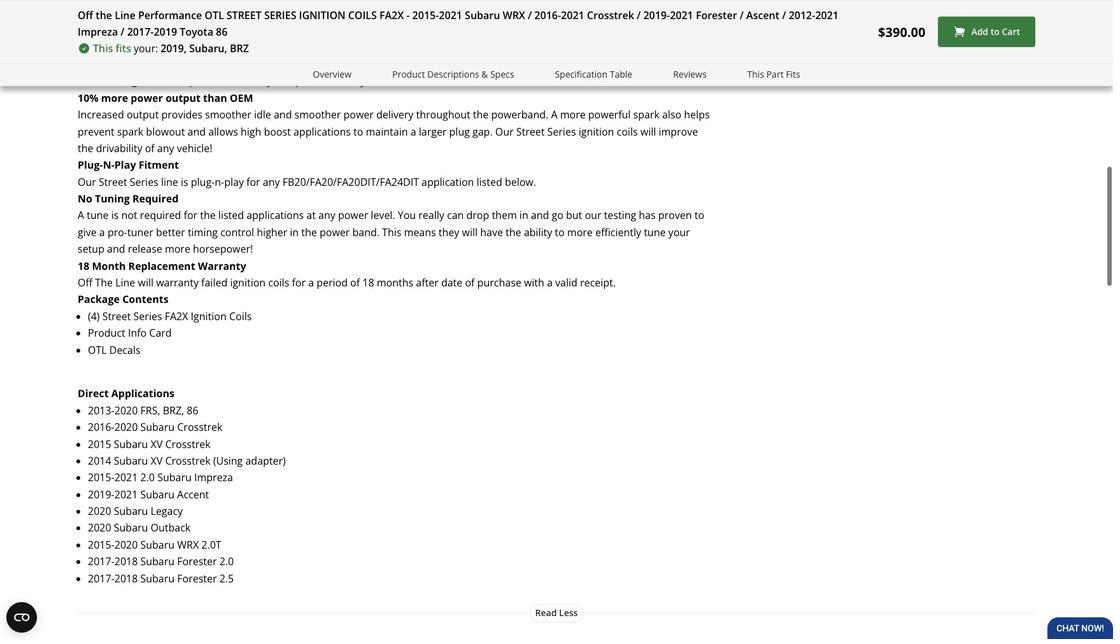 Task type: vqa. For each thing, say whether or not it's contained in the screenshot.
beat
no



Task type: locate. For each thing, give the bounding box(es) containing it.
2020
[[115, 403, 138, 417], [115, 420, 138, 434], [88, 504, 111, 518], [88, 521, 111, 535], [115, 538, 138, 552]]

is right the line
[[181, 174, 188, 188]]

1 vertical spatial the
[[95, 275, 113, 289]]

drivability
[[226, 73, 272, 87], [96, 141, 142, 155]]

powerband.
[[491, 107, 549, 121]]

0 vertical spatial 86
[[216, 25, 228, 39]]

in right the them
[[520, 208, 529, 222]]

the down the them
[[506, 225, 521, 239]]

listed up control
[[218, 208, 244, 222]]

to
[[249, 6, 259, 20], [991, 26, 1000, 38], [282, 57, 292, 71], [354, 124, 363, 138], [695, 208, 705, 222], [555, 225, 565, 239]]

wrx
[[503, 8, 525, 22], [177, 538, 199, 552]]

0 vertical spatial 2017-
[[127, 25, 154, 39]]

0 vertical spatial the
[[95, 6, 113, 20]]

table
[[610, 68, 633, 80]]

1 horizontal spatial coils
[[229, 309, 252, 323]]

specification
[[555, 68, 608, 80]]

0 vertical spatial applications
[[294, 124, 351, 138]]

performance inside off the line performance is excited to announce the arrival of the street series ignition coils for the subaru fb20/fa20/fa20dit/fa24dit platform! our coils have been tested on vehicles ranging from stock power level to over 600whp levels with exciting results. improved drivability and power delivery across the board! 10% more power output than oem increased output provides smoother idle and smoother power delivery throughout the powerband. a more powerful spark also helps prevent spark blowout and allows high boost applications to maintain a larger plug gap. our street series ignition coils will improve the drivability of any vehicle! plug-n-play fitment our street series line is plug-n-play for any fb20/fa20/fa20dit/fa24dit application listed below. no tuning required a tune is not required for the listed applications at any power level. you really can drop them in and go but our testing has proven to give a pro-tuner better timing control higher in the power band. this means they will have the ability to more efficiently tune your setup and release more horsepower! 18 month replacement warranty off the line will warranty failed ignition coils for a period of 18 months after date of purchase with a valid receipt. package contents (4) street series fa2x ignition coils product info card otl decals
[[138, 6, 200, 20]]

off inside off the line performance otl street series ignition coils fa2x - 2015-2021 subaru wrx / 2016-2021 crosstrek / 2019-2021 forester / ascent / 2012-2021 impreza / 2017-2019 toyota 86
[[78, 8, 93, 22]]

2.0 up 2.5
[[220, 554, 234, 568]]

0 vertical spatial will
[[641, 124, 656, 138]]

2.0
[[140, 470, 155, 484], [220, 554, 234, 568]]

0 vertical spatial spark
[[634, 107, 660, 121]]

more down but
[[568, 225, 593, 239]]

performance inside off the line performance otl street series ignition coils fa2x - 2015-2021 subaru wrx / 2016-2021 crosstrek / 2019-2021 forester / ascent / 2012-2021 impreza / 2017-2019 toyota 86
[[138, 8, 202, 22]]

1 vertical spatial with
[[524, 275, 545, 289]]

will up contents
[[138, 275, 154, 289]]

product inside off the line performance is excited to announce the arrival of the street series ignition coils for the subaru fb20/fa20/fa20dit/fa24dit platform! our coils have been tested on vehicles ranging from stock power level to over 600whp levels with exciting results. improved drivability and power delivery across the board! 10% more power output than oem increased output provides smoother idle and smoother power delivery throughout the powerband. a more powerful spark also helps prevent spark blowout and allows high boost applications to maintain a larger plug gap. our street series ignition coils will improve the drivability of any vehicle! plug-n-play fitment our street series line is plug-n-play for any fb20/fa20/fa20dit/fa24dit application listed below. no tuning required a tune is not required for the listed applications at any power level. you really can drop them in and go but our testing has proven to give a pro-tuner better timing control higher in the power band. this means they will have the ability to more efficiently tune your setup and release more horsepower! 18 month replacement warranty off the line will warranty failed ignition coils for a period of 18 months after date of purchase with a valid receipt. package contents (4) street series fa2x ignition coils product info card otl decals
[[88, 326, 125, 340]]

in right higher
[[290, 225, 299, 239]]

any right "play" at the left
[[263, 174, 280, 188]]

decals
[[109, 342, 141, 357]]

listed
[[477, 174, 502, 188], [218, 208, 244, 222]]

forester down 2.0t
[[177, 554, 217, 568]]

0 horizontal spatial spark
[[117, 124, 143, 138]]

levels
[[359, 57, 385, 71]]

impreza down (using
[[194, 470, 233, 484]]

line inside off the line performance otl street series ignition coils fa2x - 2015-2021 subaru wrx / 2016-2021 crosstrek / 2019-2021 forester / ascent / 2012-2021 impreza / 2017-2019 toyota 86
[[115, 8, 136, 22]]

2015
[[88, 437, 111, 451]]

otl left "decals"
[[88, 342, 107, 357]]

1 vertical spatial otl
[[88, 342, 107, 357]]

more
[[101, 90, 128, 104], [560, 107, 586, 121], [568, 225, 593, 239], [165, 242, 190, 256]]

0 vertical spatial any
[[157, 141, 174, 155]]

0 vertical spatial listed
[[477, 174, 502, 188]]

street
[[227, 8, 262, 22]]

2015-
[[413, 8, 439, 22], [88, 470, 115, 484], [88, 538, 115, 552]]

1 vertical spatial impreza
[[194, 470, 233, 484]]

18 left "months"
[[363, 275, 374, 289]]

n-
[[215, 174, 224, 188]]

18 down setup
[[78, 258, 89, 272]]

for
[[204, 23, 218, 37], [247, 174, 260, 188], [184, 208, 198, 222], [292, 275, 306, 289]]

required
[[132, 191, 179, 205]]

0 vertical spatial 2019-
[[644, 8, 670, 22]]

spark left the also
[[634, 107, 660, 121]]

below.
[[505, 174, 536, 188]]

1 horizontal spatial impreza
[[194, 470, 233, 484]]

a down no
[[78, 208, 84, 222]]

product
[[392, 68, 425, 80], [88, 326, 125, 340]]

this left part
[[748, 68, 765, 80]]

1 vertical spatial tune
[[644, 225, 666, 239]]

ignition
[[579, 124, 614, 138], [230, 275, 266, 289]]

overview link
[[313, 68, 352, 82]]

1 vertical spatial delivery
[[376, 107, 414, 121]]

off the line performance otl street series ignition coils fa2x - 2015-2021 subaru wrx / 2016-2021 crosstrek / 2019-2021 forester / ascent / 2012-2021 impreza / 2017-2019 toyota 86
[[78, 8, 839, 39]]

have down the them
[[480, 225, 503, 239]]

2 vertical spatial this
[[382, 225, 402, 239]]

the up vehicles
[[95, 6, 113, 20]]

0 vertical spatial forester
[[696, 8, 737, 22]]

0 horizontal spatial this
[[93, 41, 113, 55]]

of right period
[[350, 275, 360, 289]]

0 vertical spatial a
[[551, 107, 558, 121]]

0 vertical spatial 18
[[78, 258, 89, 272]]

1 vertical spatial 2018
[[115, 571, 138, 585]]

0 horizontal spatial delivery
[[328, 73, 366, 87]]

valid
[[556, 275, 578, 289]]

a left period
[[308, 275, 314, 289]]

0 vertical spatial otl
[[205, 8, 224, 22]]

any right at
[[319, 208, 336, 222]]

a left the larger
[[411, 124, 416, 138]]

better
[[156, 225, 185, 239]]

applications
[[294, 124, 351, 138], [247, 208, 304, 222]]

1 vertical spatial this
[[748, 68, 765, 80]]

1 vertical spatial ignition
[[230, 275, 266, 289]]

output
[[166, 90, 201, 104], [127, 107, 159, 121]]

of right arrival
[[362, 6, 372, 20]]

smoother up allows
[[205, 107, 252, 121]]

any
[[157, 141, 174, 155], [263, 174, 280, 188], [319, 208, 336, 222]]

output up blowout
[[127, 107, 159, 121]]

2019- inside off the line performance otl street series ignition coils fa2x - 2015-2021 subaru wrx / 2016-2021 crosstrek / 2019-2021 forester / ascent / 2012-2021 impreza / 2017-2019 toyota 86
[[644, 8, 670, 22]]

coils up over
[[284, 40, 306, 54]]

subaru,
[[189, 41, 227, 55]]

0 vertical spatial wrx
[[503, 8, 525, 22]]

for up timing
[[184, 208, 198, 222]]

is up the toyota
[[202, 6, 210, 20]]

delivery down '600whp'
[[328, 73, 366, 87]]

line for the
[[115, 8, 136, 22]]

1 horizontal spatial otl
[[205, 8, 224, 22]]

to down go
[[555, 225, 565, 239]]

larger
[[419, 124, 447, 138]]

them
[[492, 208, 517, 222]]

off
[[78, 6, 93, 20], [78, 8, 93, 22], [78, 275, 93, 289]]

power
[[225, 57, 255, 71], [296, 73, 326, 87], [131, 90, 163, 104], [344, 107, 374, 121], [338, 208, 368, 222], [320, 225, 350, 239]]

to left over
[[282, 57, 292, 71]]

1 horizontal spatial fb20/fa20/fa20dit/fa24dit
[[283, 174, 419, 188]]

delivery up the maintain
[[376, 107, 414, 121]]

1 vertical spatial drivability
[[96, 141, 142, 155]]

this down 'level.'
[[382, 225, 402, 239]]

drivability up play
[[96, 141, 142, 155]]

2 off from the top
[[78, 8, 93, 22]]

2 horizontal spatial this
[[748, 68, 765, 80]]

proven
[[659, 208, 692, 222]]

1 vertical spatial 2019-
[[88, 487, 115, 501]]

coils down 'warranty'
[[229, 309, 252, 323]]

wrx inside direct applications 2013-2020 frs, brz, 86 2016-2020 subaru crosstrek 2015 subaru xv crosstrek 2014 subaru xv crosstrek (using adapter) 2015-2021 2.0 subaru impreza 2019-2021 subaru accent 2020 subaru legacy 2020 subaru outback 2015-2020 subaru wrx 2.0t 2017-2018 subaru forester 2.0 2017-2018 subaru forester 2.5
[[177, 538, 199, 552]]

2 vertical spatial any
[[319, 208, 336, 222]]

1 horizontal spatial smoother
[[295, 107, 341, 121]]

1 horizontal spatial 2.0
[[220, 554, 234, 568]]

2 performance from the top
[[138, 8, 202, 22]]

impreza inside off the line performance otl street series ignition coils fa2x - 2015-2021 subaru wrx / 2016-2021 crosstrek / 2019-2021 forester / ascent / 2012-2021 impreza / 2017-2019 toyota 86
[[78, 25, 118, 39]]

2 vertical spatial coils
[[268, 275, 289, 289]]

output up "provides"
[[166, 90, 201, 104]]

2.0 up legacy
[[140, 470, 155, 484]]

part
[[767, 68, 784, 80]]

impreza inside direct applications 2013-2020 frs, brz, 86 2016-2020 subaru crosstrek 2015 subaru xv crosstrek 2014 subaru xv crosstrek (using adapter) 2015-2021 2.0 subaru impreza 2019-2021 subaru accent 2020 subaru legacy 2020 subaru outback 2015-2020 subaru wrx 2.0t 2017-2018 subaru forester 2.0 2017-2018 subaru forester 2.5
[[194, 470, 233, 484]]

0 horizontal spatial a
[[78, 208, 84, 222]]

replacement
[[128, 258, 195, 272]]

wrx left 2.0t
[[177, 538, 199, 552]]

fb20/fa20/fa20dit/fa24dit up 'level.'
[[283, 174, 419, 188]]

to left the maintain
[[354, 124, 363, 138]]

1 vertical spatial 2016-
[[88, 420, 115, 434]]

0 horizontal spatial 2019-
[[88, 487, 115, 501]]

1 horizontal spatial will
[[462, 225, 478, 239]]

street up on
[[78, 23, 106, 37]]

applications up higher
[[247, 208, 304, 222]]

0 horizontal spatial product
[[88, 326, 125, 340]]

0 vertical spatial delivery
[[328, 73, 366, 87]]

of up fitment
[[145, 141, 155, 155]]

0 vertical spatial 2015-
[[413, 8, 439, 22]]

more down the better
[[165, 242, 190, 256]]

smoother down overview link
[[295, 107, 341, 121]]

a
[[551, 107, 558, 121], [78, 208, 84, 222]]

1 vertical spatial listed
[[218, 208, 244, 222]]

impreza
[[78, 25, 118, 39], [194, 470, 233, 484]]

forester
[[696, 8, 737, 22], [177, 554, 217, 568], [177, 571, 217, 585]]

off for off the line performance is excited to announce the arrival of the street series ignition coils for the subaru fb20/fa20/fa20dit/fa24dit platform! our coils have been tested on vehicles ranging from stock power level to over 600whp levels with exciting results. improved drivability and power delivery across the board! 10% more power output than oem increased output provides smoother idle and smoother power delivery throughout the powerband. a more powerful spark also helps prevent spark blowout and allows high boost applications to maintain a larger plug gap. our street series ignition coils will improve the drivability of any vehicle! plug-n-play fitment our street series line is plug-n-play for any fb20/fa20/fa20dit/fa24dit application listed below. no tuning required a tune is not required for the listed applications at any power level. you really can drop them in and go but our testing has proven to give a pro-tuner better timing control higher in the power band. this means they will have the ability to more efficiently tune your setup and release more horsepower! 18 month replacement warranty off the line will warranty failed ignition coils for a period of 18 months after date of purchase with a valid receipt. package contents (4) street series fa2x ignition coils product info card otl decals
[[78, 6, 93, 20]]

product right levels
[[392, 68, 425, 80]]

86 down excited
[[216, 25, 228, 39]]

1 horizontal spatial have
[[480, 225, 503, 239]]

purchase
[[478, 275, 522, 289]]

otl up the toyota
[[205, 8, 224, 22]]

1 horizontal spatial a
[[551, 107, 558, 121]]

coils down powerful
[[617, 124, 638, 138]]

1 vertical spatial in
[[290, 225, 299, 239]]

0 vertical spatial in
[[520, 208, 529, 222]]

this for this part fits
[[748, 68, 765, 80]]

1 vertical spatial wrx
[[177, 538, 199, 552]]

2 vertical spatial 2015-
[[88, 538, 115, 552]]

86 inside off the line performance otl street series ignition coils fa2x - 2015-2021 subaru wrx / 2016-2021 crosstrek / 2019-2021 forester / ascent / 2012-2021 impreza / 2017-2019 toyota 86
[[216, 25, 228, 39]]

product down (4)
[[88, 326, 125, 340]]

is left "not"
[[111, 208, 119, 222]]

1 horizontal spatial drivability
[[226, 73, 272, 87]]

accent
[[177, 487, 209, 501]]

2 vertical spatial forester
[[177, 571, 217, 585]]

outback
[[151, 521, 191, 535]]

application
[[422, 174, 474, 188]]

the down "month" at top left
[[95, 275, 113, 289]]

brz,
[[163, 403, 184, 417]]

0 vertical spatial coils
[[284, 40, 306, 54]]

this inside off the line performance is excited to announce the arrival of the street series ignition coils for the subaru fb20/fa20/fa20dit/fa24dit platform! our coils have been tested on vehicles ranging from stock power level to over 600whp levels with exciting results. improved drivability and power delivery across the board! 10% more power output than oem increased output provides smoother idle and smoother power delivery throughout the powerband. a more powerful spark also helps prevent spark blowout and allows high boost applications to maintain a larger plug gap. our street series ignition coils will improve the drivability of any vehicle! plug-n-play fitment our street series line is plug-n-play for any fb20/fa20/fa20dit/fa24dit application listed below. no tuning required a tune is not required for the listed applications at any power level. you really can drop them in and go but our testing has proven to give a pro-tuner better timing control higher in the power band. this means they will have the ability to more efficiently tune your setup and release more horsepower! 18 month replacement warranty off the line will warranty failed ignition coils for a period of 18 months after date of purchase with a valid receipt. package contents (4) street series fa2x ignition coils product info card otl decals
[[382, 225, 402, 239]]

announce
[[262, 6, 309, 20]]

tune
[[87, 208, 109, 222], [644, 225, 666, 239]]

1 the from the top
[[95, 6, 113, 20]]

0 horizontal spatial any
[[157, 141, 174, 155]]

1 vertical spatial coils
[[229, 309, 252, 323]]

1 off from the top
[[78, 6, 93, 20]]

in
[[520, 208, 529, 222], [290, 225, 299, 239]]

the left -
[[375, 6, 390, 20]]

0 horizontal spatial in
[[290, 225, 299, 239]]

line
[[115, 6, 135, 20], [115, 8, 136, 22], [115, 275, 135, 289]]

1 horizontal spatial 18
[[363, 275, 374, 289]]

1 horizontal spatial ignition
[[579, 124, 614, 138]]

2017-
[[127, 25, 154, 39], [88, 554, 115, 568], [88, 571, 115, 585]]

0 vertical spatial have
[[308, 40, 331, 54]]

2 horizontal spatial any
[[319, 208, 336, 222]]

0 horizontal spatial fb20/fa20/fa20dit/fa24dit
[[78, 40, 214, 54]]

and
[[275, 73, 293, 87], [274, 107, 292, 121], [188, 124, 206, 138], [531, 208, 549, 222], [107, 242, 125, 256]]

to right excited
[[249, 6, 259, 20]]

0 vertical spatial xv
[[151, 437, 163, 451]]

been
[[334, 40, 357, 54]]

2019- inside direct applications 2013-2020 frs, brz, 86 2016-2020 subaru crosstrek 2015 subaru xv crosstrek 2014 subaru xv crosstrek (using adapter) 2015-2021 2.0 subaru impreza 2019-2021 subaru accent 2020 subaru legacy 2020 subaru outback 2015-2020 subaru wrx 2.0t 2017-2018 subaru forester 2.0 2017-2018 subaru forester 2.5
[[88, 487, 115, 501]]

forester left ascent
[[696, 8, 737, 22]]

powerful
[[589, 107, 631, 121]]

boost
[[264, 124, 291, 138]]

also
[[663, 107, 682, 121]]

our up level
[[264, 40, 282, 54]]

1 vertical spatial output
[[127, 107, 159, 121]]

1 horizontal spatial our
[[264, 40, 282, 54]]

over
[[295, 57, 316, 71]]

the down at
[[302, 225, 317, 239]]

ignition
[[299, 8, 346, 22]]

cart
[[1002, 26, 1021, 38]]

the up vehicles
[[96, 8, 112, 22]]

product descriptions & specs
[[392, 68, 514, 80]]

ignition down 'warranty'
[[230, 275, 266, 289]]

1 vertical spatial fa2x
[[165, 309, 188, 323]]

0 horizontal spatial have
[[308, 40, 331, 54]]

any down blowout
[[157, 141, 174, 155]]

0 horizontal spatial ignition
[[140, 23, 176, 37]]

0 horizontal spatial 2016-
[[88, 420, 115, 434]]

1 performance from the top
[[138, 6, 200, 20]]

smoother
[[205, 107, 252, 121], [295, 107, 341, 121]]

1 vertical spatial fb20/fa20/fa20dit/fa24dit
[[283, 174, 419, 188]]

off the line performance is excited to announce the arrival of the street series ignition coils for the subaru fb20/fa20/fa20dit/fa24dit platform! our coils have been tested on vehicles ranging from stock power level to over 600whp levels with exciting results. improved drivability and power delivery across the board! 10% more power output than oem increased output provides smoother idle and smoother power delivery throughout the powerband. a more powerful spark also helps prevent spark blowout and allows high boost applications to maintain a larger plug gap. our street series ignition coils will improve the drivability of any vehicle! plug-n-play fitment our street series line is plug-n-play for any fb20/fa20/fa20dit/fa24dit application listed below. no tuning required a tune is not required for the listed applications at any power level. you really can drop them in and go but our testing has proven to give a pro-tuner better timing control higher in the power band. this means they will have the ability to more efficiently tune your setup and release more horsepower! 18 month replacement warranty off the line will warranty failed ignition coils for a period of 18 months after date of purchase with a valid receipt. package contents (4) street series fa2x ignition coils product info card otl decals
[[78, 6, 710, 357]]

drivability up 'oem'
[[226, 73, 272, 87]]

this up vehicles
[[93, 41, 113, 55]]

will down drop
[[462, 225, 478, 239]]

0 vertical spatial is
[[202, 6, 210, 20]]

ignition down the failed
[[191, 309, 227, 323]]

86 right the brz,
[[187, 403, 199, 417]]

2018
[[115, 554, 138, 568], [115, 571, 138, 585]]

2019-
[[644, 8, 670, 22], [88, 487, 115, 501]]

forester left 2.5
[[177, 571, 217, 585]]

will left improve
[[641, 124, 656, 138]]

1 vertical spatial 86
[[187, 403, 199, 417]]

to right add
[[991, 26, 1000, 38]]

a right powerband.
[[551, 107, 558, 121]]

with left "valid"
[[524, 275, 545, 289]]

a left "valid"
[[547, 275, 553, 289]]

tune down has
[[644, 225, 666, 239]]

our up no
[[78, 174, 96, 188]]

with
[[78, 73, 98, 87], [524, 275, 545, 289]]

ignition up your:
[[140, 23, 176, 37]]

1 xv from the top
[[151, 437, 163, 451]]

have up over
[[308, 40, 331, 54]]

2015- inside off the line performance otl street series ignition coils fa2x - 2015-2021 subaru wrx / 2016-2021 crosstrek / 2019-2021 forester / ascent / 2012-2021 impreza / 2017-2019 toyota 86
[[413, 8, 439, 22]]

1 horizontal spatial this
[[382, 225, 402, 239]]

2 2018 from the top
[[115, 571, 138, 585]]

level
[[258, 57, 280, 71]]

0 horizontal spatial fa2x
[[165, 309, 188, 323]]

stock
[[198, 57, 222, 71]]

coils right 2019
[[179, 23, 201, 37]]

months
[[377, 275, 414, 289]]

delivery
[[328, 73, 366, 87], [376, 107, 414, 121]]

listed left below.
[[477, 174, 502, 188]]

direct applications 2013-2020 frs, brz, 86 2016-2020 subaru crosstrek 2015 subaru xv crosstrek 2014 subaru xv crosstrek (using adapter) 2015-2021 2.0 subaru impreza 2019-2021 subaru accent 2020 subaru legacy 2020 subaru outback 2015-2020 subaru wrx 2.0t 2017-2018 subaru forester 2.0 2017-2018 subaru forester 2.5
[[78, 386, 286, 585]]

applications
[[111, 386, 175, 400]]

play
[[224, 174, 244, 188]]

1 horizontal spatial fa2x
[[380, 8, 404, 22]]

forester inside off the line performance otl street series ignition coils fa2x - 2015-2021 subaru wrx / 2016-2021 crosstrek / 2019-2021 forester / ascent / 2012-2021 impreza / 2017-2019 toyota 86
[[696, 8, 737, 22]]

level.
[[371, 208, 395, 222]]

1 horizontal spatial 2016-
[[535, 8, 561, 22]]

this
[[93, 41, 113, 55], [748, 68, 765, 80], [382, 225, 402, 239]]



Task type: describe. For each thing, give the bounding box(es) containing it.
arrival
[[330, 6, 360, 20]]

they
[[439, 225, 460, 239]]

10%
[[78, 90, 99, 104]]

off for off the line performance otl street series ignition coils fa2x - 2015-2021 subaru wrx / 2016-2021 crosstrek / 2019-2021 forester / ascent / 2012-2021 impreza / 2017-2019 toyota 86
[[78, 8, 93, 22]]

add
[[972, 26, 989, 38]]

this fits your: 2019, subaru, brz
[[93, 41, 249, 55]]

1 vertical spatial 2.0
[[220, 554, 234, 568]]

0 vertical spatial output
[[166, 90, 201, 104]]

subaru inside off the line performance is excited to announce the arrival of the street series ignition coils for the subaru fb20/fa20/fa20dit/fa24dit platform! our coils have been tested on vehicles ranging from stock power level to over 600whp levels with exciting results. improved drivability and power delivery across the board! 10% more power output than oem increased output provides smoother idle and smoother power delivery throughout the powerband. a more powerful spark also helps prevent spark blowout and allows high boost applications to maintain a larger plug gap. our street series ignition coils will improve the drivability of any vehicle! plug-n-play fitment our street series line is plug-n-play for any fb20/fa20/fa20dit/fa24dit application listed below. no tuning required a tune is not required for the listed applications at any power level. you really can drop them in and go but our testing has proven to give a pro-tuner better timing control higher in the power band. this means they will have the ability to more efficiently tune your setup and release more horsepower! 18 month replacement warranty off the line will warranty failed ignition coils for a period of 18 months after date of purchase with a valid receipt. package contents (4) street series fa2x ignition coils product info card otl decals
[[238, 23, 273, 37]]

(4)
[[88, 309, 100, 323]]

otl inside off the line performance is excited to announce the arrival of the street series ignition coils for the subaru fb20/fa20/fa20dit/fa24dit platform! our coils have been tested on vehicles ranging from stock power level to over 600whp levels with exciting results. improved drivability and power delivery across the board! 10% more power output than oem increased output provides smoother idle and smoother power delivery throughout the powerband. a more powerful spark also helps prevent spark blowout and allows high boost applications to maintain a larger plug gap. our street series ignition coils will improve the drivability of any vehicle! plug-n-play fitment our street series line is plug-n-play for any fb20/fa20/fa20dit/fa24dit application listed below. no tuning required a tune is not required for the listed applications at any power level. you really can drop them in and go but our testing has proven to give a pro-tuner better timing control higher in the power band. this means they will have the ability to more efficiently tune your setup and release more horsepower! 18 month replacement warranty off the line will warranty failed ignition coils for a period of 18 months after date of purchase with a valid receipt. package contents (4) street series fa2x ignition coils product info card otl decals
[[88, 342, 107, 357]]

direct
[[78, 386, 109, 400]]

more down exciting
[[101, 90, 128, 104]]

efficiently
[[596, 225, 642, 239]]

coils
[[348, 8, 377, 22]]

setup
[[78, 242, 104, 256]]

line
[[161, 174, 178, 188]]

2.5
[[220, 571, 234, 585]]

fits
[[786, 68, 801, 80]]

0 vertical spatial product
[[392, 68, 425, 80]]

1 vertical spatial coils
[[617, 124, 638, 138]]

1 horizontal spatial any
[[263, 174, 280, 188]]

2016- inside off the line performance otl street series ignition coils fa2x - 2015-2021 subaru wrx / 2016-2021 crosstrek / 2019-2021 forester / ascent / 2012-2021 impreza / 2017-2019 toyota 86
[[535, 8, 561, 22]]

$390.00
[[879, 23, 926, 40]]

0 horizontal spatial coils
[[179, 23, 201, 37]]

2016- inside direct applications 2013-2020 frs, brz, 86 2016-2020 subaru crosstrek 2015 subaru xv crosstrek 2014 subaru xv crosstrek (using adapter) 2015-2021 2.0 subaru impreza 2019-2021 subaru accent 2020 subaru legacy 2020 subaru outback 2015-2020 subaru wrx 2.0t 2017-2018 subaru forester 2.0 2017-2018 subaru forester 2.5
[[88, 420, 115, 434]]

0 horizontal spatial will
[[138, 275, 154, 289]]

series up "fits"
[[109, 23, 137, 37]]

2014
[[88, 454, 111, 468]]

specs
[[491, 68, 514, 80]]

1 vertical spatial a
[[78, 208, 84, 222]]

power up the maintain
[[344, 107, 374, 121]]

go
[[552, 208, 564, 222]]

tuning
[[95, 191, 130, 205]]

read
[[536, 607, 557, 619]]

warranty
[[198, 258, 246, 272]]

the up timing
[[200, 208, 216, 222]]

the up "gap." at top
[[473, 107, 489, 121]]

2 horizontal spatial will
[[641, 124, 656, 138]]

this for this fits your: 2019, subaru, brz
[[93, 41, 113, 55]]

prevent
[[78, 124, 115, 138]]

ranging
[[133, 57, 169, 71]]

from
[[172, 57, 195, 71]]

series down powerband.
[[548, 124, 576, 138]]

fa2x inside off the line performance is excited to announce the arrival of the street series ignition coils for the subaru fb20/fa20/fa20dit/fa24dit platform! our coils have been tested on vehicles ranging from stock power level to over 600whp levels with exciting results. improved drivability and power delivery across the board! 10% more power output than oem increased output provides smoother idle and smoother power delivery throughout the powerband. a more powerful spark also helps prevent spark blowout and allows high boost applications to maintain a larger plug gap. our street series ignition coils will improve the drivability of any vehicle! plug-n-play fitment our street series line is plug-n-play for any fb20/fa20/fa20dit/fa24dit application listed below. no tuning required a tune is not required for the listed applications at any power level. you really can drop them in and go but our testing has proven to give a pro-tuner better timing control higher in the power band. this means they will have the ability to more efficiently tune your setup and release more horsepower! 18 month replacement warranty off the line will warranty failed ignition coils for a period of 18 months after date of purchase with a valid receipt. package contents (4) street series fa2x ignition coils product info card otl decals
[[165, 309, 188, 323]]

2019,
[[161, 41, 187, 55]]

subaru inside off the line performance otl street series ignition coils fa2x - 2015-2021 subaru wrx / 2016-2021 crosstrek / 2019-2021 forester / ascent / 2012-2021 impreza / 2017-2019 toyota 86
[[465, 8, 500, 22]]

band.
[[353, 225, 380, 239]]

1 horizontal spatial delivery
[[376, 107, 414, 121]]

1 vertical spatial is
[[181, 174, 188, 188]]

1 vertical spatial our
[[496, 124, 514, 138]]

than
[[203, 90, 227, 104]]

power down over
[[296, 73, 326, 87]]

0 vertical spatial our
[[264, 40, 282, 54]]

receipt.
[[580, 275, 616, 289]]

crosstrek inside off the line performance otl street series ignition coils fa2x - 2015-2021 subaru wrx / 2016-2021 crosstrek / 2019-2021 forester / ascent / 2012-2021 impreza / 2017-2019 toyota 86
[[587, 8, 634, 22]]

series down contents
[[134, 309, 162, 323]]

reviews
[[673, 68, 707, 80]]

0 horizontal spatial 18
[[78, 258, 89, 272]]

1 vertical spatial 2017-
[[88, 554, 115, 568]]

2 the from the top
[[95, 275, 113, 289]]

1 vertical spatial spark
[[117, 124, 143, 138]]

for up subaru,
[[204, 23, 218, 37]]

0 horizontal spatial ignition
[[230, 275, 266, 289]]

1 vertical spatial ignition
[[191, 309, 227, 323]]

no
[[78, 191, 92, 205]]

more left powerful
[[560, 107, 586, 121]]

play
[[115, 158, 136, 172]]

power left band.
[[320, 225, 350, 239]]

pro-
[[108, 225, 127, 239]]

1 horizontal spatial spark
[[634, 107, 660, 121]]

period
[[317, 275, 348, 289]]

1 smoother from the left
[[205, 107, 252, 121]]

the inside off the line performance otl street series ignition coils fa2x - 2015-2021 subaru wrx / 2016-2021 crosstrek / 2019-2021 forester / ascent / 2012-2021 impreza / 2017-2019 toyota 86
[[96, 8, 112, 22]]

and up ability
[[531, 208, 549, 222]]

1 horizontal spatial tune
[[644, 225, 666, 239]]

&
[[482, 68, 488, 80]]

the up plug-
[[78, 141, 93, 155]]

improved
[[177, 73, 223, 87]]

street up tuning
[[99, 174, 127, 188]]

2 xv from the top
[[151, 454, 163, 468]]

1 horizontal spatial in
[[520, 208, 529, 222]]

0 vertical spatial fb20/fa20/fa20dit/fa24dit
[[78, 40, 214, 54]]

product descriptions & specs link
[[392, 68, 514, 82]]

results.
[[140, 73, 175, 87]]

2019
[[154, 25, 177, 39]]

performance for is
[[138, 6, 200, 20]]

(using
[[213, 454, 243, 468]]

platform!
[[217, 40, 261, 54]]

for left period
[[292, 275, 306, 289]]

maintain
[[366, 124, 408, 138]]

you
[[398, 208, 416, 222]]

power up band.
[[338, 208, 368, 222]]

power down brz
[[225, 57, 255, 71]]

otl inside off the line performance otl street series ignition coils fa2x - 2015-2021 subaru wrx / 2016-2021 crosstrek / 2019-2021 forester / ascent / 2012-2021 impreza / 2017-2019 toyota 86
[[205, 8, 224, 22]]

0 horizontal spatial output
[[127, 107, 159, 121]]

exciting
[[101, 73, 137, 87]]

idle
[[254, 107, 271, 121]]

2013-
[[88, 403, 115, 417]]

at
[[307, 208, 316, 222]]

1 2018 from the top
[[115, 554, 138, 568]]

0 vertical spatial with
[[78, 73, 98, 87]]

horsepower!
[[193, 242, 253, 256]]

0 horizontal spatial tune
[[87, 208, 109, 222]]

helps
[[684, 107, 710, 121]]

series up 'required' on the left of page
[[130, 174, 158, 188]]

1 vertical spatial applications
[[247, 208, 304, 222]]

less
[[559, 607, 578, 619]]

timing
[[188, 225, 218, 239]]

month
[[92, 258, 126, 272]]

fitment
[[139, 158, 179, 172]]

0 vertical spatial ignition
[[579, 124, 614, 138]]

600whp
[[318, 57, 356, 71]]

add to cart button
[[939, 17, 1036, 47]]

1 vertical spatial forester
[[177, 554, 217, 568]]

give
[[78, 225, 97, 239]]

info
[[128, 326, 147, 340]]

date
[[441, 275, 463, 289]]

can
[[447, 208, 464, 222]]

failed
[[201, 275, 228, 289]]

card
[[149, 326, 172, 340]]

and down pro- at top left
[[107, 242, 125, 256]]

0 vertical spatial ignition
[[140, 23, 176, 37]]

descriptions
[[428, 68, 479, 80]]

after
[[416, 275, 439, 289]]

oem
[[230, 90, 253, 104]]

required
[[140, 208, 181, 222]]

1 vertical spatial will
[[462, 225, 478, 239]]

street down powerband.
[[516, 124, 545, 138]]

line for the
[[115, 6, 135, 20]]

plug
[[449, 124, 470, 138]]

tuner
[[127, 225, 153, 239]]

fits
[[116, 41, 131, 55]]

blowout
[[146, 124, 185, 138]]

performance for otl
[[138, 8, 202, 22]]

of right date
[[465, 275, 475, 289]]

specification table
[[555, 68, 633, 80]]

2 smoother from the left
[[295, 107, 341, 121]]

power down results.
[[131, 90, 163, 104]]

wrx inside off the line performance otl street series ignition coils fa2x - 2015-2021 subaru wrx / 2016-2021 crosstrek / 2019-2021 forester / ascent / 2012-2021 impreza / 2017-2019 toyota 86
[[503, 8, 525, 22]]

and up vehicle!
[[188, 124, 206, 138]]

1 horizontal spatial with
[[524, 275, 545, 289]]

a right give
[[99, 225, 105, 239]]

ability
[[524, 225, 552, 239]]

increased
[[78, 107, 124, 121]]

warranty
[[156, 275, 199, 289]]

the right across
[[402, 73, 417, 87]]

provides
[[162, 107, 203, 121]]

the down excited
[[220, 23, 236, 37]]

to right proven
[[695, 208, 705, 222]]

your
[[669, 225, 690, 239]]

open widget image
[[6, 603, 37, 633]]

the left arrival
[[312, 6, 327, 20]]

this part fits
[[748, 68, 801, 80]]

0 horizontal spatial our
[[78, 174, 96, 188]]

legacy
[[151, 504, 183, 518]]

1 vertical spatial have
[[480, 225, 503, 239]]

fa2x inside off the line performance otl street series ignition coils fa2x - 2015-2021 subaru wrx / 2016-2021 crosstrek / 2019-2021 forester / ascent / 2012-2021 impreza / 2017-2019 toyota 86
[[380, 8, 404, 22]]

3 off from the top
[[78, 275, 93, 289]]

86 inside direct applications 2013-2020 frs, brz, 86 2016-2020 subaru crosstrek 2015 subaru xv crosstrek 2014 subaru xv crosstrek (using adapter) 2015-2021 2.0 subaru impreza 2019-2021 subaru accent 2020 subaru legacy 2020 subaru outback 2015-2020 subaru wrx 2.0t 2017-2018 subaru forester 2.0 2017-2018 subaru forester 2.5
[[187, 403, 199, 417]]

for right "play" at the left
[[247, 174, 260, 188]]

your:
[[134, 41, 158, 55]]

2 vertical spatial is
[[111, 208, 119, 222]]

this part fits link
[[748, 68, 801, 82]]

has
[[639, 208, 656, 222]]

0 vertical spatial 2.0
[[140, 470, 155, 484]]

plug-
[[191, 174, 215, 188]]

1 vertical spatial 2015-
[[88, 470, 115, 484]]

street right (4)
[[102, 309, 131, 323]]

not
[[121, 208, 137, 222]]

to inside button
[[991, 26, 1000, 38]]

and down level
[[275, 73, 293, 87]]

2 vertical spatial 2017-
[[88, 571, 115, 585]]

throughout
[[416, 107, 471, 121]]

and up boost
[[274, 107, 292, 121]]

1 horizontal spatial listed
[[477, 174, 502, 188]]

2017- inside off the line performance otl street series ignition coils fa2x - 2015-2021 subaru wrx / 2016-2021 crosstrek / 2019-2021 forester / ascent / 2012-2021 impreza / 2017-2019 toyota 86
[[127, 25, 154, 39]]

0 horizontal spatial listed
[[218, 208, 244, 222]]



